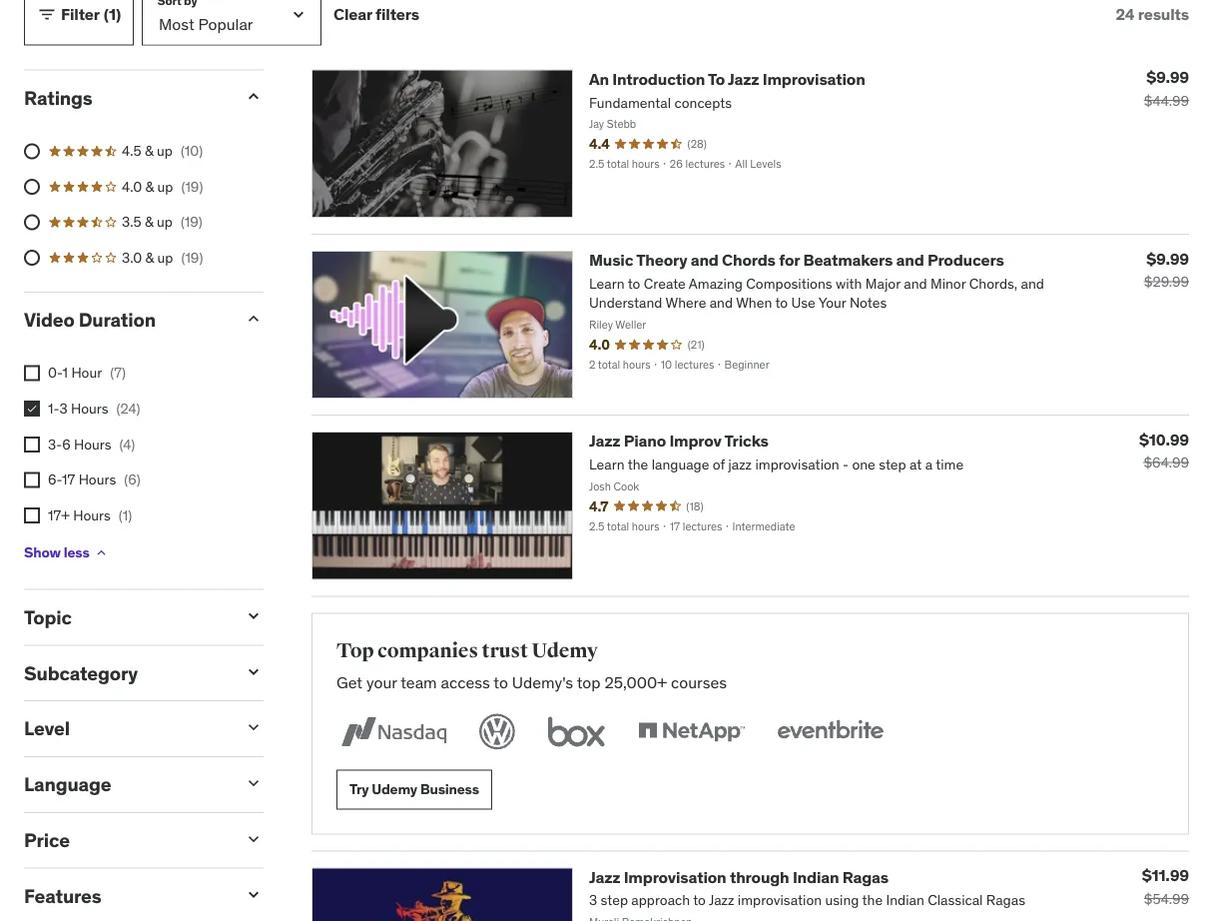 Task type: vqa. For each thing, say whether or not it's contained in the screenshot.


Task type: describe. For each thing, give the bounding box(es) containing it.
4.0
[[122, 177, 142, 195]]

subcategory button
[[24, 661, 228, 685]]

small image for ratings
[[244, 87, 264, 107]]

show less button
[[24, 533, 109, 573]]

ratings button
[[24, 86, 228, 110]]

0 vertical spatial jazz
[[728, 69, 760, 89]]

beatmakers
[[804, 250, 893, 270]]

features button
[[24, 884, 228, 908]]

small image for video duration
[[244, 309, 264, 329]]

try udemy business
[[350, 780, 480, 798]]

an introduction to jazz improvisation link
[[590, 69, 866, 89]]

xsmall image inside the show less "button"
[[93, 545, 109, 561]]

small image for level
[[244, 718, 264, 738]]

(19) for 3.0 & up (19)
[[181, 249, 203, 267]]

6-
[[48, 471, 62, 489]]

1-
[[48, 399, 59, 417]]

0 vertical spatial improvisation
[[763, 69, 866, 89]]

3.0
[[122, 249, 142, 267]]

music theory and chords for beatmakers and producers link
[[590, 250, 1005, 270]]

topic button
[[24, 605, 228, 629]]

$44.99
[[1145, 92, 1190, 110]]

to
[[494, 672, 509, 692]]

(4)
[[120, 435, 135, 453]]

(19) for 3.5 & up (19)
[[181, 213, 203, 231]]

3.5
[[122, 213, 142, 231]]

$29.99
[[1145, 273, 1190, 291]]

price
[[24, 828, 70, 852]]

$9.99 for music theory and chords for beatmakers and producers
[[1147, 248, 1190, 269]]

xsmall image for 6-
[[24, 472, 40, 488]]

4.5
[[122, 142, 142, 160]]

4.5 & up (10)
[[122, 142, 203, 160]]

jazz piano improv tricks link
[[590, 431, 769, 451]]

0 vertical spatial (1)
[[104, 4, 121, 25]]

language
[[24, 772, 111, 796]]

xsmall image for 3-
[[24, 436, 40, 452]]

price button
[[24, 828, 228, 852]]

video duration button
[[24, 308, 228, 332]]

xsmall image for 17+
[[24, 508, 40, 524]]

topic
[[24, 605, 72, 629]]

companies
[[378, 638, 479, 663]]

25,000+
[[605, 672, 668, 692]]

small image for features
[[244, 885, 264, 905]]

trust
[[482, 638, 528, 663]]

4.0 & up (19)
[[122, 177, 203, 195]]

video
[[24, 308, 75, 332]]

jazz improvisation through indian ragas
[[590, 867, 889, 887]]

hours for 3-6 hours
[[74, 435, 112, 453]]

filter
[[61, 4, 100, 25]]

results
[[1139, 4, 1190, 25]]

ratings
[[24, 86, 93, 110]]

business
[[421, 780, 480, 798]]

music
[[590, 250, 634, 270]]

24 results
[[1116, 4, 1190, 25]]

netapp image
[[634, 710, 749, 754]]

small image for topic
[[244, 606, 264, 626]]

jazz piano improv tricks
[[590, 431, 769, 451]]

show less
[[24, 544, 89, 562]]

up for 4.5 & up
[[157, 142, 173, 160]]

2 and from the left
[[897, 250, 925, 270]]

try udemy business link
[[337, 770, 493, 810]]

$11.99 $54.99
[[1143, 865, 1190, 908]]

jazz improvisation through indian ragas link
[[590, 867, 889, 887]]

xsmall image for 1-
[[24, 401, 40, 417]]

jazz for jazz improvisation through indian ragas
[[590, 867, 621, 887]]

video duration
[[24, 308, 156, 332]]

show
[[24, 544, 61, 562]]

& for 4.0
[[145, 177, 154, 195]]

up for 4.0 & up
[[157, 177, 173, 195]]

(24)
[[116, 399, 140, 417]]

less
[[64, 544, 89, 562]]

access
[[441, 672, 490, 692]]

get
[[337, 672, 363, 692]]

up for 3.5 & up
[[157, 213, 173, 231]]

6
[[62, 435, 71, 453]]

$10.99
[[1140, 429, 1190, 450]]

jazz for jazz piano improv tricks
[[590, 431, 621, 451]]

subcategory
[[24, 661, 138, 685]]

3.0 & up (19)
[[122, 249, 203, 267]]

0-1 hour (7)
[[48, 364, 126, 382]]

3-
[[48, 435, 62, 453]]

courses
[[671, 672, 727, 692]]

an introduction to jazz improvisation
[[590, 69, 866, 89]]

(10)
[[181, 142, 203, 160]]

(7)
[[110, 364, 126, 382]]

$54.99
[[1145, 890, 1190, 908]]



Task type: locate. For each thing, give the bounding box(es) containing it.
2 vertical spatial (19)
[[181, 249, 203, 267]]

hours for 6-17 hours
[[79, 471, 116, 489]]

small image
[[244, 309, 264, 329], [244, 606, 264, 626], [244, 773, 264, 793], [244, 829, 264, 849], [244, 885, 264, 905]]

up right 3.5
[[157, 213, 173, 231]]

hours for 1-3 hours
[[71, 399, 108, 417]]

6-17 hours (6)
[[48, 471, 141, 489]]

4 small image from the top
[[244, 829, 264, 849]]

hours right 17
[[79, 471, 116, 489]]

clear filters
[[334, 4, 420, 25]]

small image for language
[[244, 773, 264, 793]]

udemy's
[[512, 672, 574, 692]]

& right 3.0
[[145, 249, 154, 267]]

1 vertical spatial (19)
[[181, 213, 203, 231]]

features
[[24, 884, 101, 908]]

(19) down (10)
[[181, 177, 203, 195]]

3 & from the top
[[145, 213, 154, 231]]

0 vertical spatial xsmall image
[[24, 365, 40, 381]]

to
[[708, 69, 726, 89]]

& for 4.5
[[145, 142, 154, 160]]

1 & from the top
[[145, 142, 154, 160]]

eventbrite image
[[773, 710, 888, 754]]

1 vertical spatial (1)
[[119, 506, 132, 524]]

xsmall image
[[24, 365, 40, 381], [24, 401, 40, 417]]

up left (10)
[[157, 142, 173, 160]]

chords
[[722, 250, 776, 270]]

improv
[[670, 431, 722, 451]]

through
[[730, 867, 790, 887]]

$11.99
[[1143, 865, 1190, 886]]

team
[[401, 672, 437, 692]]

$9.99 for an introduction to jazz improvisation
[[1147, 67, 1190, 88]]

(1) down (6)
[[119, 506, 132, 524]]

improvisation
[[763, 69, 866, 89], [624, 867, 727, 887]]

xsmall image left 17+
[[24, 508, 40, 524]]

up right 4.0
[[157, 177, 173, 195]]

box image
[[544, 710, 610, 754]]

0 vertical spatial $9.99
[[1147, 67, 1190, 88]]

2 small image from the top
[[244, 606, 264, 626]]

top
[[337, 638, 374, 663]]

your
[[367, 672, 397, 692]]

udemy inside top companies trust udemy get your team access to udemy's top 25,000+ courses
[[532, 638, 598, 663]]

2 $9.99 from the top
[[1147, 248, 1190, 269]]

3-6 hours (4)
[[48, 435, 135, 453]]

& for 3.0
[[145, 249, 154, 267]]

(19)
[[181, 177, 203, 195], [181, 213, 203, 231], [181, 249, 203, 267]]

$9.99 up $44.99
[[1147, 67, 1190, 88]]

2 up from the top
[[157, 177, 173, 195]]

piano
[[624, 431, 667, 451]]

2 xsmall image from the top
[[24, 401, 40, 417]]

$9.99 up $29.99
[[1147, 248, 1190, 269]]

xsmall image left 3-
[[24, 436, 40, 452]]

volkswagen image
[[476, 710, 520, 754]]

2 vertical spatial jazz
[[590, 867, 621, 887]]

clear filters button
[[334, 0, 420, 46]]

3.5 & up (19)
[[122, 213, 203, 231]]

$9.99 inside $9.99 $44.99
[[1147, 67, 1190, 88]]

udemy right try
[[372, 780, 418, 798]]

udemy up udemy's
[[532, 638, 598, 663]]

(1) right filter
[[104, 4, 121, 25]]

try
[[350, 780, 369, 798]]

& right 3.5
[[145, 213, 154, 231]]

0 horizontal spatial udemy
[[372, 780, 418, 798]]

$9.99 $29.99
[[1145, 248, 1190, 291]]

$64.99
[[1144, 454, 1190, 472]]

(1)
[[104, 4, 121, 25], [119, 506, 132, 524]]

and right theory
[[691, 250, 719, 270]]

24 results status
[[1116, 4, 1190, 25]]

xsmall image left 1-
[[24, 401, 40, 417]]

hours
[[71, 399, 108, 417], [74, 435, 112, 453], [79, 471, 116, 489], [73, 506, 111, 524]]

1 vertical spatial $9.99
[[1147, 248, 1190, 269]]

hours right 17+
[[73, 506, 111, 524]]

up for 3.0 & up
[[157, 249, 173, 267]]

top
[[577, 672, 601, 692]]

$9.99 $44.99
[[1145, 67, 1190, 110]]

language button
[[24, 772, 228, 796]]

producers
[[928, 250, 1005, 270]]

1 up from the top
[[157, 142, 173, 160]]

17
[[62, 471, 75, 489]]

0-
[[48, 364, 63, 382]]

(6)
[[124, 471, 141, 489]]

jazz
[[728, 69, 760, 89], [590, 431, 621, 451], [590, 867, 621, 887]]

xsmall image right less
[[93, 545, 109, 561]]

1 xsmall image from the top
[[24, 365, 40, 381]]

xsmall image for 0-
[[24, 365, 40, 381]]

small image
[[37, 5, 57, 25], [244, 87, 264, 107], [244, 662, 264, 682], [244, 718, 264, 738]]

xsmall image left the 6-
[[24, 472, 40, 488]]

xsmall image
[[24, 436, 40, 452], [24, 472, 40, 488], [24, 508, 40, 524], [93, 545, 109, 561]]

(19) for 4.0 & up (19)
[[181, 177, 203, 195]]

3 up from the top
[[157, 213, 173, 231]]

3 small image from the top
[[244, 773, 264, 793]]

$9.99 inside $9.99 $29.99
[[1147, 248, 1190, 269]]

1 vertical spatial improvisation
[[624, 867, 727, 887]]

2 & from the top
[[145, 177, 154, 195]]

$10.99 $64.99
[[1140, 429, 1190, 472]]

1 vertical spatial jazz
[[590, 431, 621, 451]]

udemy inside try udemy business link
[[372, 780, 418, 798]]

0 horizontal spatial improvisation
[[624, 867, 727, 887]]

and
[[691, 250, 719, 270], [897, 250, 925, 270]]

1
[[63, 364, 68, 382]]

4 up from the top
[[157, 249, 173, 267]]

17+ hours (1)
[[48, 506, 132, 524]]

(19) down 3.5 & up (19)
[[181, 249, 203, 267]]

clear
[[334, 4, 372, 25]]

udemy
[[532, 638, 598, 663], [372, 780, 418, 798]]

music theory and chords for beatmakers and producers
[[590, 250, 1005, 270]]

& for 3.5
[[145, 213, 154, 231]]

hour
[[71, 364, 102, 382]]

& right 4.5 at the top of page
[[145, 142, 154, 160]]

small image for price
[[244, 829, 264, 849]]

& right 4.0
[[145, 177, 154, 195]]

hours right 3
[[71, 399, 108, 417]]

0 vertical spatial (19)
[[181, 177, 203, 195]]

for
[[779, 250, 800, 270]]

ragas
[[843, 867, 889, 887]]

an
[[590, 69, 609, 89]]

top companies trust udemy get your team access to udemy's top 25,000+ courses
[[337, 638, 727, 692]]

1 vertical spatial udemy
[[372, 780, 418, 798]]

5 small image from the top
[[244, 885, 264, 905]]

1 horizontal spatial and
[[897, 250, 925, 270]]

introduction
[[613, 69, 706, 89]]

hours right 6 at the left top
[[74, 435, 112, 453]]

1 small image from the top
[[244, 309, 264, 329]]

nasdaq image
[[337, 710, 452, 754]]

theory
[[637, 250, 688, 270]]

1 horizontal spatial improvisation
[[763, 69, 866, 89]]

(19) down 4.0 & up (19)
[[181, 213, 203, 231]]

improvisation right to
[[763, 69, 866, 89]]

up right 3.0
[[157, 249, 173, 267]]

1 and from the left
[[691, 250, 719, 270]]

level button
[[24, 717, 228, 741]]

1 horizontal spatial udemy
[[532, 638, 598, 663]]

24
[[1116, 4, 1135, 25]]

improvisation left through
[[624, 867, 727, 887]]

tricks
[[725, 431, 769, 451]]

filters
[[376, 4, 420, 25]]

level
[[24, 717, 70, 741]]

filter (1)
[[61, 4, 121, 25]]

17+
[[48, 506, 70, 524]]

duration
[[79, 308, 156, 332]]

0 horizontal spatial and
[[691, 250, 719, 270]]

0 vertical spatial udemy
[[532, 638, 598, 663]]

and left 'producers'
[[897, 250, 925, 270]]

xsmall image left 0- on the top of the page
[[24, 365, 40, 381]]

&
[[145, 142, 154, 160], [145, 177, 154, 195], [145, 213, 154, 231], [145, 249, 154, 267]]

1 vertical spatial xsmall image
[[24, 401, 40, 417]]

4 & from the top
[[145, 249, 154, 267]]

1-3 hours (24)
[[48, 399, 140, 417]]

1 $9.99 from the top
[[1147, 67, 1190, 88]]

small image for subcategory
[[244, 662, 264, 682]]



